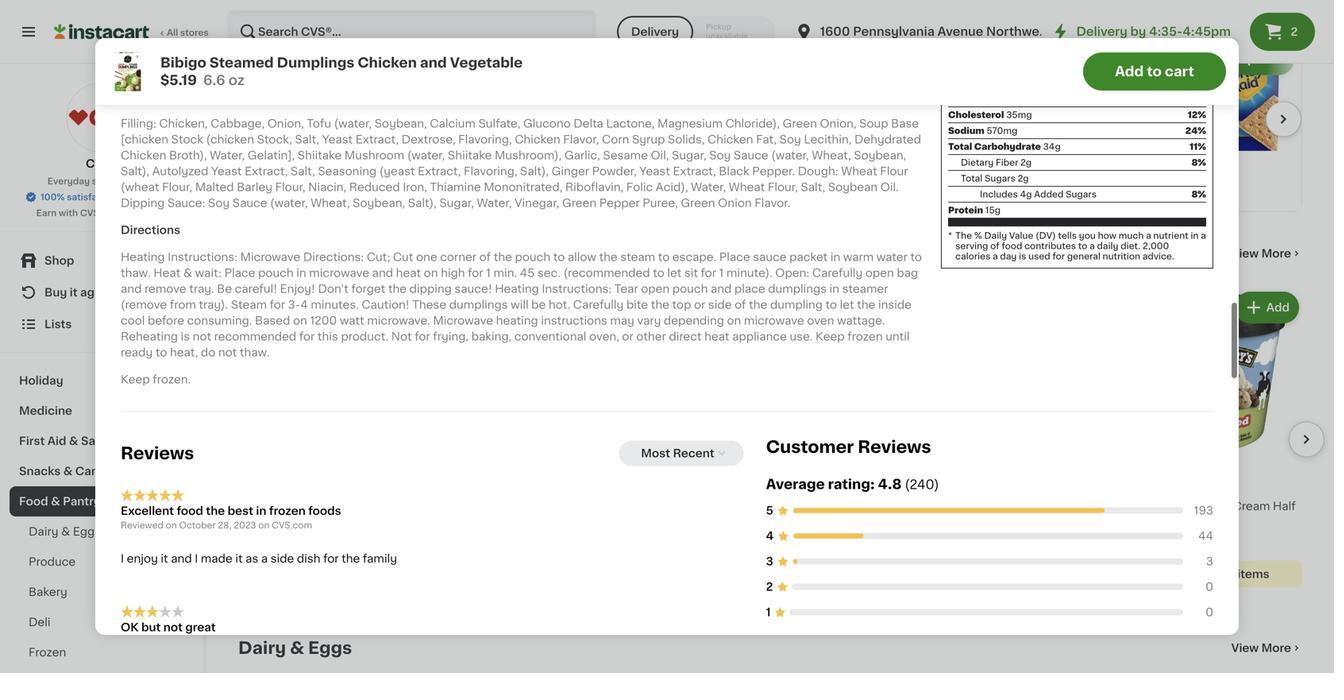 Task type: describe. For each thing, give the bounding box(es) containing it.
nabisco holiday image
[[239, 27, 567, 211]]

diet.
[[1121, 241, 1141, 250]]

0 vertical spatial heating
[[121, 252, 165, 263]]

6
[[238, 546, 244, 555]]

1 onion, from the left
[[268, 118, 304, 129]]

1 horizontal spatial yeast
[[322, 134, 353, 145]]

bibigo for bibigo steamed dumplings chicken and vegetable $5.19 6.6 oz
[[161, 56, 207, 70]]

see for see eligible items button under (587) in the right of the page
[[810, 584, 832, 595]]

allow
[[568, 252, 597, 263]]

6.6 inside the item carousel region
[[254, 546, 268, 555]]

0 vertical spatial dairy & eggs
[[29, 526, 101, 537]]

0 horizontal spatial yeast
[[211, 166, 242, 177]]

total sugars 2g
[[961, 174, 1029, 183]]

& inside heating instructions: microwave directions: cut; cut one corner of the pouch to allow the steam to escape. place sauce packet in warm water to thaw. heat & wait: place pouch in microwave and heat on high for 1 min. 45 sec. (recommended to let sit for 1 minute). open: carefully open bag and remove tray. be careful! enjoy! don't forget the dipping sauce! heating instructions: tear open pouch and place dumplings in steamer (remove from tray). steam for 3-4 minutes. caution! these dumplings will be hot. carefully bite the top or side of the dumpling to let the inside cool before consuming. based on 1200 watt microwave. microwave heating instructions may vary depending on microwave oven wattage. reheating is not recommended for this product. not for frying, baking, conventional oven, or other direct heat appliance use. keep frozen until ready to heat, do not thaw.
[[183, 268, 192, 279]]

cholesterol 35mg
[[949, 110, 1033, 119]]

0 vertical spatial %
[[1139, 47, 1147, 56]]

0 vertical spatial snacks
[[19, 466, 61, 477]]

is inside heating instructions: microwave directions: cut; cut one corner of the pouch to allow the steam to escape. place sauce packet in warm water to thaw. heat & wait: place pouch in microwave and heat on high for 1 min. 45 sec. (recommended to let sit for 1 minute). open: carefully open bag and remove tray. be careful! enjoy! don't forget the dipping sauce! heating instructions: tear open pouch and place dumplings in steamer (remove from tray). steam for 3-4 minutes. caution! these dumplings will be hot. carefully bite the top or side of the dumpling to let the inside cool before consuming. based on 1200 watt microwave. microwave heating instructions may vary depending on microwave oven wattage. reheating is not recommended for this product. not for frying, baking, conventional oven, or other direct heat appliance use. keep frozen until ready to heat, do not thaw.
[[181, 331, 190, 342]]

instacart logo image
[[54, 22, 149, 41]]

2 vertical spatial pouch
[[673, 283, 708, 295]]

filling: chicken, cabbage, onion, tofu (water, soybean, calcium sulfate, glucono delta lactone, magnesium chloride), green onion, soup base [chicken stock (chicken stock, salt, yeast extract, dextrose, flavoring, chicken flavor, corn syrup solids, chicken fat, soy lecithin, dehydrated chicken broth), water, gelatin], shiitake mushroom (water, shiitake mushroom), garlic, sesame oil, sugar, soy sauce (water, wheat, soybean, salt), autolyzed yeast extract, salt, seasoning (yeast extract, flavoring, salt), ginger powder, yeast extract, black pepper. dough: wheat flour (wheat flour, malted barley flour, niacin, reduced iron, thiamine mononitrated, riboflavin, folic acid), water, wheat flour, salt, soybean oil. dipping sauce: soy sauce (water, wheat, soybean, salt), sugar, water, vinegar, green pepper puree, green onion flavor.
[[121, 118, 922, 209]]

oz right 10.1 at the bottom of the page
[[795, 562, 805, 571]]

baked®
[[1136, 516, 1178, 527]]

193
[[1195, 505, 1214, 516]]

2 horizontal spatial green
[[783, 118, 818, 129]]

oz right 14.1
[[974, 531, 985, 539]]

1 vertical spatial soybean,
[[854, 150, 907, 161]]

syrup
[[632, 134, 665, 145]]

sulfate,
[[479, 118, 521, 129]]

service type group
[[617, 16, 776, 48]]

(water, up the pepper.
[[772, 150, 810, 161]]

0 for 1
[[1206, 607, 1214, 618]]

0 vertical spatial cvs®
[[86, 158, 117, 169]]

see eligible items for see eligible items button on top of the much on the right
[[1088, 180, 1167, 189]]

buy inside 7 buy 1 get 1 free kellogg froot loops breakfast cereal, kids cereal, family breakfast, original
[[782, 486, 800, 495]]

on down 3- on the top of page
[[293, 315, 307, 326]]

folic
[[627, 182, 653, 193]]

will
[[511, 299, 529, 310]]

0 for 2
[[1206, 581, 1214, 593]]

1 vertical spatial thaw.
[[240, 347, 270, 358]]

2 vertical spatial fiber
[[1032, 500, 1060, 512]]

a left day
[[993, 252, 999, 261]]

extract, up acid),
[[673, 166, 717, 177]]

includes 4g added sugars
[[981, 190, 1097, 199]]

1 horizontal spatial salt),
[[408, 198, 437, 209]]

and left place
[[711, 283, 732, 295]]

depending
[[664, 315, 725, 326]]

oz up dehydrated
[[880, 125, 890, 134]]

sauce!
[[455, 283, 492, 295]]

first
[[19, 435, 45, 447]]

microwave.
[[367, 315, 431, 326]]

to up the oven
[[826, 299, 838, 310]]

frozen.
[[153, 374, 191, 385]]

see eligible items for see eligible items button below (601)
[[1169, 568, 1270, 579]]

1 horizontal spatial water,
[[477, 198, 512, 209]]

0 vertical spatial dumplings
[[769, 283, 827, 295]]

0 horizontal spatial salt),
[[121, 166, 149, 177]]

the down place
[[749, 299, 768, 310]]

1 vertical spatial wheat
[[729, 182, 765, 193]]

and inside the bibigo steamed dumplings chicken and vegetable
[[287, 516, 308, 527]]

daily inside * the % daily value (dv) tells you how much a nutrient in a serving of food contributes to a daily diet. 2,000 calories a day is used for general nutrition advice.
[[985, 231, 1008, 240]]

7 for 7 buy 1 get 1 free kellogg froot loops breakfast cereal, kids cereal, family breakfast, original
[[786, 463, 796, 480]]

consuming.
[[187, 315, 252, 326]]

food inside * the % daily value (dv) tells you how much a nutrient in a serving of food contributes to a daily diet. 2,000 calories a day is used for general nutrition advice.
[[1002, 241, 1023, 250]]

11% 8%
[[1190, 63, 1207, 87]]

family inside oreo chocolate sandwich cookies, family size
[[1074, 111, 1111, 122]]

1 vertical spatial dairy
[[238, 639, 286, 656]]

1 vertical spatial eggs
[[308, 639, 352, 656]]

0 vertical spatial flavoring,
[[459, 134, 512, 145]]

1 horizontal spatial heating
[[495, 283, 539, 295]]

one
[[988, 484, 1011, 496]]

1 vertical spatial or
[[622, 331, 634, 342]]

0 vertical spatial instructions:
[[168, 252, 238, 263]]

1 vertical spatial sugars
[[1066, 190, 1097, 199]]

sec.
[[538, 268, 561, 279]]

malted
[[195, 182, 234, 193]]

1 vertical spatial flavoring,
[[464, 166, 518, 177]]

1 shiitake from the left
[[298, 150, 342, 161]]

for right dish
[[323, 553, 339, 564]]

these
[[413, 299, 447, 310]]

glucono
[[524, 118, 571, 129]]

see eligible items button down (587) in the right of the page
[[777, 576, 944, 603]]

1.48
[[859, 125, 878, 134]]

0 vertical spatial buy
[[44, 287, 67, 298]]

of inside * the % daily value (dv) tells you how much a nutrient in a serving of food contributes to a daily diet. 2,000 calories a day is used for general nutrition advice.
[[991, 241, 1000, 250]]

0 vertical spatial microwave
[[309, 268, 370, 279]]

you
[[1080, 231, 1096, 240]]

to up bag
[[911, 252, 923, 263]]

to up sec.
[[554, 252, 565, 263]]

food & pantry link
[[10, 486, 193, 516]]

6.6 inside bibigo steamed dumplings chicken and vegetable $5.19 6.6 oz
[[203, 73, 225, 87]]

(water, down "dextrose,"
[[407, 150, 445, 161]]

x for chicken
[[246, 546, 252, 555]]

original inside 7 buy 1 get 1 free kellogg froot loops breakfast cereal, kids cereal, family breakfast, original
[[876, 532, 919, 543]]

view all
[[580, 149, 615, 157]]

on left october
[[166, 521, 177, 530]]

1 vertical spatial instructions:
[[542, 283, 612, 295]]

2 horizontal spatial salt),
[[520, 166, 549, 177]]

see eligible items button down (601)
[[1136, 560, 1303, 587]]

on up dipping
[[424, 268, 438, 279]]

2 horizontal spatial it
[[235, 553, 243, 564]]

10.1 oz
[[777, 562, 805, 571]]

chicken inside bibigo steamed dumplings chicken and vegetable $5.19 6.6 oz
[[358, 56, 417, 70]]

all stores link
[[54, 10, 210, 54]]

may
[[611, 315, 635, 326]]

$7.49 element
[[1136, 461, 1303, 482]]

broth),
[[169, 150, 207, 161]]

keep frozen.
[[121, 374, 191, 385]]

sauce:
[[168, 198, 205, 209]]

extract, up mushroom
[[356, 134, 399, 145]]

0 vertical spatial open
[[866, 268, 895, 279]]

total for total sugars 2g
[[961, 174, 983, 183]]

1 horizontal spatial wheat,
[[812, 150, 852, 161]]

0 vertical spatial sugar,
[[672, 150, 707, 161]]

dumplings for bibigo steamed dumplings chicken and vegetable
[[330, 500, 390, 512]]

1 horizontal spatial reviews
[[858, 439, 932, 455]]

in left steamer
[[830, 283, 840, 295]]

the left family
[[342, 553, 360, 564]]

on right 2023
[[259, 521, 270, 530]]

see eligible items button up the much on the right
[[1074, 174, 1181, 195]]

in left the warm in the right of the page
[[831, 252, 841, 263]]

snacks inside the fiber one chewy bars, oats & chocolate, fiber snacks
[[1063, 500, 1103, 512]]

0 horizontal spatial place
[[225, 268, 255, 279]]

autolyzed
[[152, 166, 209, 177]]

the down steamer
[[857, 299, 876, 310]]

dairy & eggs link for produce link
[[10, 516, 193, 547]]

chicken inside the bibigo steamed dumplings chicken and vegetable
[[238, 516, 284, 527]]

0 horizontal spatial keep
[[121, 374, 150, 385]]

candy
[[75, 466, 113, 477]]

0 horizontal spatial carefully
[[574, 299, 624, 310]]

1 horizontal spatial green
[[681, 198, 716, 209]]

1 horizontal spatial not
[[193, 331, 211, 342]]

0 horizontal spatial fiber
[[957, 484, 985, 496]]

for right sit
[[701, 268, 717, 279]]

a right 'nutrient'
[[1202, 231, 1207, 240]]

view more link for eggs
[[1232, 640, 1303, 656]]

wait:
[[195, 268, 222, 279]]

product group containing ritz fresh stacks original crackers
[[726, 40, 950, 178]]

bag
[[897, 268, 919, 279]]

used
[[1029, 252, 1051, 261]]

items for see eligible items button on top of the much on the right
[[1142, 180, 1167, 189]]

1 horizontal spatial sauce
[[734, 150, 769, 161]]

0 vertical spatial microwave
[[240, 252, 301, 263]]

1200
[[310, 315, 337, 326]]

vegetable for bibigo steamed dumplings chicken and vegetable $5.19 6.6 oz
[[450, 56, 523, 70]]

2 horizontal spatial water,
[[691, 182, 726, 193]]

0 vertical spatial heat
[[396, 268, 421, 279]]

& inside snacks & candy link
[[63, 466, 73, 477]]

& inside the fiber one chewy bars, oats & chocolate, fiber snacks
[[957, 500, 966, 512]]

1 vertical spatial 4
[[767, 531, 774, 542]]

to inside * the % daily value (dv) tells you how much a nutrient in a serving of food contributes to a daily diet. 2,000 calories a day is used for general nutrition advice.
[[1079, 241, 1088, 250]]

1 vertical spatial soy
[[710, 150, 731, 161]]

for up sauce!
[[468, 268, 484, 279]]

49 button
[[598, 288, 764, 557]]

2 cereal, from the left
[[903, 516, 942, 527]]

100% satisfaction guarantee button
[[25, 188, 178, 203]]

first aid & safety link
[[10, 426, 193, 456]]

snacks & candy link
[[10, 456, 193, 486]]

1 vertical spatial all
[[604, 149, 615, 157]]

high
[[441, 268, 465, 279]]

to down reheating
[[156, 347, 167, 358]]

eligible for see eligible items button under (587) in the right of the page
[[834, 584, 876, 595]]

steamer
[[843, 283, 889, 295]]

1 vertical spatial side
[[271, 553, 294, 564]]

1 i from the left
[[121, 553, 124, 564]]

and up '(remove'
[[121, 283, 142, 295]]

1 horizontal spatial of
[[735, 299, 747, 310]]

earn
[[36, 209, 57, 217]]

2 vertical spatial not
[[164, 622, 183, 633]]

1 vertical spatial 2
[[767, 581, 774, 593]]

delivery for delivery by 4:35-4:45pm
[[1077, 26, 1128, 37]]

14.1 oz
[[957, 531, 985, 539]]

rating:
[[828, 478, 875, 491]]

1 horizontal spatial heat
[[705, 331, 730, 342]]

2 vertical spatial soy
[[208, 198, 230, 209]]

1 horizontal spatial or
[[694, 299, 706, 310]]

in up enjoy!
[[297, 268, 306, 279]]

12%
[[1189, 110, 1207, 119]]

solids,
[[668, 134, 705, 145]]

see eligible items for see eligible items button above oil.
[[857, 161, 937, 169]]

the up caution!
[[388, 283, 407, 295]]

1 horizontal spatial microwave
[[744, 315, 805, 326]]

0 horizontal spatial reviews
[[121, 445, 194, 462]]

2 shiitake from the left
[[448, 150, 492, 161]]

0 vertical spatial place
[[720, 252, 751, 263]]

earn with cvs® extracare®
[[36, 209, 157, 217]]

0 vertical spatial carefully
[[813, 268, 863, 279]]

1 horizontal spatial it
[[161, 553, 168, 564]]

pantry
[[63, 496, 101, 507]]

1 horizontal spatial microwave
[[433, 315, 494, 326]]

& inside ben & jerry's ice cream half baked®
[[1161, 500, 1170, 512]]

extract, up thiamine
[[418, 166, 461, 177]]

0 horizontal spatial thaw.
[[121, 268, 151, 279]]

nsored
[[598, 117, 629, 126]]

a down you on the right
[[1090, 241, 1095, 250]]

(587)
[[836, 550, 859, 558]]

the up vary
[[651, 299, 670, 310]]

0 horizontal spatial dumplings
[[450, 299, 508, 310]]

oven
[[808, 315, 835, 326]]

0 vertical spatial view
[[580, 149, 602, 157]]

8
[[844, 125, 850, 134]]

reduced
[[349, 182, 400, 193]]

1 vertical spatial salt,
[[291, 166, 315, 177]]

1 vertical spatial let
[[840, 299, 855, 310]]

0 vertical spatial soybean,
[[375, 118, 427, 129]]

0 vertical spatial salt,
[[295, 134, 320, 145]]

acid),
[[656, 182, 689, 193]]

not
[[392, 331, 412, 342]]

0 horizontal spatial pouch
[[258, 268, 294, 279]]

recent
[[673, 448, 715, 459]]

cut
[[393, 252, 414, 263]]

and inside bibigo steamed dumplings chicken and vegetable $5.19 6.6 oz
[[420, 56, 447, 70]]

to right steam
[[658, 252, 670, 263]]

for right not
[[415, 331, 430, 342]]

spend
[[1079, 65, 1108, 74]]

(chicken
[[206, 134, 254, 145]]

and down cut;
[[372, 268, 393, 279]]

0 vertical spatial eggs
[[73, 526, 101, 537]]

nabisco image
[[580, 40, 609, 69]]

eligible for see eligible items button on top of the much on the right
[[1107, 180, 1140, 189]]

see for see eligible items button below (601)
[[1169, 568, 1191, 579]]

total carbohydrate 34g
[[949, 142, 1061, 151]]

11% for 11%
[[1190, 142, 1207, 151]]

to down steam
[[653, 268, 665, 279]]

stacks
[[902, 79, 939, 90]]

2 horizontal spatial not
[[218, 347, 237, 358]]

satisfaction
[[67, 193, 120, 201]]

2 horizontal spatial yeast
[[640, 166, 671, 177]]

a right as
[[261, 553, 268, 564]]

0 horizontal spatial water,
[[210, 150, 245, 161]]

see for see eligible items button above oil.
[[857, 161, 874, 169]]

daily
[[1098, 241, 1119, 250]]

cookies,
[[1131, 95, 1180, 106]]

2023
[[234, 521, 256, 530]]

carbohydrate
[[975, 142, 1042, 151]]

1 horizontal spatial dairy & eggs
[[238, 639, 352, 656]]

2,000
[[1143, 241, 1170, 250]]

1 vertical spatial open
[[641, 283, 670, 295]]

1 vertical spatial sauce
[[233, 198, 267, 209]]

direct
[[669, 331, 702, 342]]

ritz fresh stacks original crackers
[[844, 79, 940, 106]]

14.1
[[957, 531, 972, 539]]

for up based
[[270, 299, 285, 310]]

0 horizontal spatial sugar,
[[440, 198, 474, 209]]

(water, down barley at the left
[[270, 198, 308, 209]]

0 horizontal spatial all
[[167, 28, 178, 37]]

appliance
[[733, 331, 787, 342]]

total for total carbohydrate 34g
[[949, 142, 973, 151]]

oz right as
[[270, 546, 281, 555]]

add link
[[1187, 40, 1335, 151]]

the up the min.
[[494, 252, 512, 263]]

0 horizontal spatial it
[[70, 287, 78, 298]]

0 vertical spatial let
[[668, 268, 682, 279]]

8% inside 11% 8%
[[1192, 79, 1207, 87]]

cabbage,
[[211, 118, 265, 129]]

0 vertical spatial dairy
[[29, 526, 58, 537]]

aid
[[47, 435, 66, 447]]

barley
[[237, 182, 273, 193]]

average rating: 4.8 (240)
[[767, 478, 940, 491]]

2 horizontal spatial soy
[[780, 134, 802, 145]]

0 horizontal spatial sugars
[[985, 174, 1016, 183]]

1 vertical spatial cvs®
[[80, 209, 104, 217]]



Task type: vqa. For each thing, say whether or not it's contained in the screenshot.
the right 7
yes



Task type: locate. For each thing, give the bounding box(es) containing it.
2 11% from the top
[[1190, 142, 1207, 151]]

oil.
[[881, 182, 899, 193]]

soybean, up "dextrose,"
[[375, 118, 427, 129]]

1 horizontal spatial i
[[195, 553, 198, 564]]

1 vertical spatial original
[[876, 532, 919, 543]]

3 flour, from the left
[[768, 182, 798, 193]]

1 vertical spatial dairy & eggs link
[[238, 638, 352, 657]]

0 horizontal spatial microwave
[[240, 252, 301, 263]]

1 horizontal spatial food
[[1002, 241, 1023, 250]]

crackers
[[890, 95, 940, 106]]

it left the 'again'
[[70, 287, 78, 298]]

1 vertical spatial total
[[961, 174, 983, 183]]

items down cream
[[1238, 568, 1270, 579]]

1 vertical spatial dumplings
[[450, 299, 508, 310]]

delivery by 4:35-4:45pm
[[1077, 26, 1232, 37]]

2g for dietary fiber 2g
[[1021, 158, 1032, 167]]

value
[[1010, 231, 1034, 240]]

sugars up includes
[[985, 174, 1016, 183]]

the up 28,
[[206, 505, 225, 517]]

more for dairy & eggs
[[1262, 642, 1292, 653]]

in inside * the % daily value (dv) tells you how much a nutrient in a serving of food contributes to a daily diet. 2,000 calories a day is used for general nutrition advice.
[[1191, 231, 1199, 240]]

delivery up little
[[632, 26, 679, 37]]

1 vertical spatial steamed
[[277, 500, 327, 512]]

1 vertical spatial wheat,
[[311, 198, 350, 209]]

sauce down fat,
[[734, 150, 769, 161]]

carefully
[[813, 268, 863, 279], [574, 299, 624, 310]]

view for on sale now
[[1232, 248, 1260, 259]]

add button
[[1232, 45, 1294, 74], [339, 293, 400, 322], [519, 293, 580, 322], [698, 293, 760, 322], [878, 293, 939, 322], [1237, 293, 1298, 322]]

water, down mononitrated,
[[477, 198, 512, 209]]

dairy & eggs link for eggs's view more link
[[238, 638, 352, 657]]

buy up lists
[[44, 287, 67, 298]]

0 vertical spatial 11%
[[1190, 63, 1207, 71]]

1 vertical spatial of
[[480, 252, 491, 263]]

0 vertical spatial 6.6
[[203, 73, 225, 87]]

cream
[[1234, 500, 1271, 512]]

on up 'appliance' at right
[[727, 315, 742, 326]]

24%
[[1186, 126, 1207, 135]]

tray.
[[189, 283, 214, 295]]

tray).
[[199, 299, 228, 310]]

1 vertical spatial place
[[225, 268, 255, 279]]

dumplings up tofu
[[277, 56, 355, 70]]

reviews up 4.8
[[858, 439, 932, 455]]

yeast
[[322, 134, 353, 145], [211, 166, 242, 177], [640, 166, 671, 177]]

& inside first aid & safety link
[[69, 435, 78, 447]]

from
[[170, 299, 196, 310]]

1 horizontal spatial wheat
[[842, 166, 878, 177]]

eligible for see eligible items button below (601)
[[1194, 568, 1235, 579]]

1 horizontal spatial pouch
[[515, 252, 551, 263]]

frozen inside excellent food the best in frozen foods reviewed on october 28, 2023 on cvs.com
[[269, 505, 306, 517]]

0 vertical spatial frozen
[[848, 331, 883, 342]]

2 flour, from the left
[[275, 182, 306, 193]]

all stores
[[167, 28, 209, 37]]

x for original
[[852, 125, 857, 134]]

1 vertical spatial sugar,
[[440, 198, 474, 209]]

2 view more link from the top
[[1232, 640, 1303, 656]]

4 inside heating instructions: microwave directions: cut; cut one corner of the pouch to allow the steam to escape. place sauce packet in warm water to thaw. heat & wait: place pouch in microwave and heat on high for 1 min. 45 sec. (recommended to let sit for 1 minute). open: carefully open bag and remove tray. be careful! enjoy! don't forget the dipping sauce! heating instructions: tear open pouch and place dumplings in steamer (remove from tray). steam for 3-4 minutes. caution! these dumplings will be hot. carefully bite the top or side of the dumpling to let the inside cool before consuming. based on 1200 watt microwave. microwave heating instructions may vary depending on microwave oven wattage. reheating is not recommended for this product. not for frying, baking, conventional oven, or other direct heat appliance use. keep frozen until ready to heat, do not thaw.
[[301, 299, 308, 310]]

open up bite
[[641, 283, 670, 295]]

1 horizontal spatial fiber
[[996, 158, 1019, 167]]

0 vertical spatial view more link
[[1232, 245, 1303, 261]]

100%
[[41, 193, 65, 201]]

0 horizontal spatial eggs
[[73, 526, 101, 537]]

1 vertical spatial microwave
[[433, 315, 494, 326]]

for down contributes
[[1053, 252, 1066, 261]]

1 horizontal spatial 7
[[1083, 42, 1093, 59]]

vegetable inside the bibigo steamed dumplings chicken and vegetable
[[311, 516, 367, 527]]

1 vertical spatial 49
[[620, 464, 632, 473]]

2 vertical spatial soybean,
[[353, 198, 405, 209]]

1 vertical spatial 7
[[786, 463, 796, 480]]

heat,
[[170, 347, 198, 358]]

original inside ritz fresh stacks original crackers
[[844, 95, 887, 106]]

3 left 10.1 at the bottom of the page
[[767, 556, 774, 567]]

7 for 7 49
[[1083, 42, 1093, 59]]

0 horizontal spatial let
[[668, 268, 682, 279]]

7 inside 7 buy 1 get 1 free kellogg froot loops breakfast cereal, kids cereal, family breakfast, original
[[786, 463, 796, 480]]

0 vertical spatial sauce
[[734, 150, 769, 161]]

view more for dairy & eggs
[[1232, 642, 1292, 653]]

more for on sale now
[[1262, 248, 1292, 259]]

shiitake up thiamine
[[448, 150, 492, 161]]

items for see eligible items button under (587) in the right of the page
[[879, 584, 911, 595]]

wheat, down the niacin,
[[311, 198, 350, 209]]

not right but
[[164, 622, 183, 633]]

3 8% from the top
[[1192, 190, 1207, 199]]

0 horizontal spatial wheat
[[729, 182, 765, 193]]

1 3 from the left
[[767, 556, 774, 567]]

see for see eligible items button on top of the much on the right
[[1088, 180, 1105, 189]]

0 horizontal spatial green
[[562, 198, 597, 209]]

% up serving
[[975, 231, 983, 240]]

1 vertical spatial frozen
[[269, 505, 306, 517]]

1 vertical spatial x
[[246, 546, 252, 555]]

1 vertical spatial keep
[[121, 374, 150, 385]]

dumplings up dumpling
[[769, 283, 827, 295]]

stock
[[171, 134, 203, 145]]

oil,
[[651, 150, 669, 161]]

top
[[673, 299, 692, 310]]

soybean
[[829, 182, 878, 193]]

keep down ready
[[121, 374, 150, 385]]

ok but not great
[[121, 622, 216, 633]]

product group
[[726, 40, 950, 178], [957, 40, 1181, 198], [238, 288, 405, 587], [418, 288, 585, 603], [598, 288, 764, 587], [777, 288, 944, 603], [1136, 288, 1303, 587]]

steamed inside the bibigo steamed dumplings chicken and vegetable
[[277, 500, 327, 512]]

flour, down the pepper.
[[768, 182, 798, 193]]

breakfast
[[777, 516, 830, 527]]

see up you on the right
[[1088, 180, 1105, 189]]

dipping
[[121, 198, 165, 209]]

1 vertical spatial %
[[975, 231, 983, 240]]

bibigo inside bibigo steamed dumplings chicken and vegetable $5.19 6.6 oz
[[161, 56, 207, 70]]

ben & jerry's ice cream half baked®
[[1136, 500, 1297, 527]]

1 view more link from the top
[[1232, 245, 1303, 261]]

save
[[1132, 65, 1153, 74]]

of
[[991, 241, 1000, 250], [480, 252, 491, 263], [735, 299, 747, 310]]

1 horizontal spatial keep
[[816, 331, 845, 342]]

vegetable for bibigo steamed dumplings chicken and vegetable
[[311, 516, 367, 527]]

on sale now
[[238, 245, 350, 262]]

yeast down tofu
[[322, 134, 353, 145]]

items inside product group
[[912, 161, 937, 169]]

thaw. left heat
[[121, 268, 151, 279]]

pouch up 45
[[515, 252, 551, 263]]

conventional
[[515, 331, 587, 342]]

dumplings
[[277, 56, 355, 70], [330, 500, 390, 512]]

1 vertical spatial snacks
[[1063, 500, 1103, 512]]

view for dairy & eggs
[[1232, 642, 1260, 653]]

1 vertical spatial 11%
[[1190, 142, 1207, 151]]

delivery inside button
[[632, 26, 679, 37]]

1 vertical spatial pouch
[[258, 268, 294, 279]]

fiber left one
[[957, 484, 985, 496]]

0 horizontal spatial dairy
[[29, 526, 58, 537]]

daily
[[1149, 47, 1174, 56], [985, 231, 1008, 240]]

0
[[1206, 581, 1214, 593], [1206, 607, 1214, 618]]

is right day
[[1020, 252, 1027, 261]]

powder,
[[592, 166, 637, 177]]

0 vertical spatial 49
[[1095, 43, 1107, 52]]

2 inside 2 button
[[1292, 26, 1299, 37]]

cereal, up breakfast,
[[833, 516, 873, 527]]

food up day
[[1002, 241, 1023, 250]]

1
[[486, 268, 491, 279], [720, 268, 724, 279], [802, 486, 805, 495], [826, 486, 830, 495], [767, 607, 771, 618]]

% daily value*
[[1139, 47, 1207, 56]]

1 horizontal spatial soy
[[710, 150, 731, 161]]

[chicken
[[121, 134, 169, 145]]

snacks down bars,
[[1063, 500, 1103, 512]]

1 horizontal spatial place
[[720, 252, 751, 263]]

see eligible items
[[857, 161, 937, 169], [1088, 180, 1167, 189], [1169, 568, 1270, 579], [810, 584, 911, 595]]

see eligible items for see eligible items button under (587) in the right of the page
[[810, 584, 911, 595]]

45
[[520, 268, 535, 279]]

guarantee
[[122, 193, 168, 201]]

the up (recommended
[[599, 252, 618, 263]]

1 vertical spatial food
[[177, 505, 203, 517]]

flavoring,
[[459, 134, 512, 145], [464, 166, 518, 177]]

eligible for see eligible items button above oil.
[[877, 161, 909, 169]]

8% for includes 4g added sugars
[[1192, 190, 1207, 199]]

do
[[201, 347, 216, 358]]

eligible
[[877, 161, 909, 169], [1107, 180, 1140, 189], [1194, 568, 1235, 579], [834, 584, 876, 595]]

1 11% from the top
[[1190, 63, 1207, 71]]

100% satisfaction guarantee
[[41, 193, 168, 201]]

see eligible items down (587) in the right of the page
[[810, 584, 911, 595]]

by
[[1131, 26, 1147, 37]]

% inside * the % daily value (dv) tells you how much a nutrient in a serving of food contributes to a daily diet. 2,000 calories a day is used for general nutrition advice.
[[975, 231, 983, 240]]

see eligible items button up oil.
[[844, 155, 950, 175]]

snacks up food
[[19, 466, 61, 477]]

shiitake down tofu
[[298, 150, 342, 161]]

2 vertical spatial 8%
[[1192, 190, 1207, 199]]

microwave up careful!
[[240, 252, 301, 263]]

of right corner at the top left of page
[[480, 252, 491, 263]]

1 vertical spatial buy
[[782, 486, 800, 495]]

carefully up "may"
[[574, 299, 624, 310]]

total
[[949, 142, 973, 151], [961, 174, 983, 183]]

delivery for delivery
[[632, 26, 679, 37]]

dumplings inside the bibigo steamed dumplings chicken and vegetable
[[330, 500, 390, 512]]

in right best
[[256, 505, 267, 517]]

$5
[[1155, 65, 1167, 74]]

1 vertical spatial water,
[[691, 182, 726, 193]]

in inside excellent food the best in frozen foods reviewed on october 28, 2023 on cvs.com
[[256, 505, 267, 517]]

0 horizontal spatial dairy & eggs link
[[10, 516, 193, 547]]

8% for dietary fiber
[[1192, 158, 1207, 167]]

0 vertical spatial x
[[852, 125, 857, 134]]

2 0 from the top
[[1206, 607, 1214, 618]]

1 horizontal spatial dumplings
[[769, 283, 827, 295]]

bibigo steamed dumplings chicken and vegetable $5.19 6.6 oz
[[161, 56, 523, 87]]

flavoring, down sulfate,
[[459, 134, 512, 145]]

bibigo inside the bibigo steamed dumplings chicken and vegetable
[[238, 500, 274, 512]]

heating down directions
[[121, 252, 165, 263]]

see down baked® on the right bottom
[[1169, 568, 1191, 579]]

with
[[59, 209, 78, 217]]

2 more from the top
[[1262, 642, 1292, 653]]

side inside heating instructions: microwave directions: cut; cut one corner of the pouch to allow the steam to escape. place sauce packet in warm water to thaw. heat & wait: place pouch in microwave and heat on high for 1 min. 45 sec. (recommended to let sit for 1 minute). open: carefully open bag and remove tray. be careful! enjoy! don't forget the dipping sauce! heating instructions: tear open pouch and place dumplings in steamer (remove from tray). steam for 3-4 minutes. caution! these dumplings will be hot. carefully bite the top or side of the dumpling to let the inside cool before consuming. based on 1200 watt microwave. microwave heating instructions may vary depending on microwave oven wattage. reheating is not recommended for this product. not for frying, baking, conventional oven, or other direct heat appliance use. keep frozen until ready to heat, do not thaw.
[[709, 299, 732, 310]]

directions
[[121, 225, 180, 236]]

0 horizontal spatial buy
[[44, 287, 67, 298]]

flour, right barley at the left
[[275, 182, 306, 193]]

this
[[318, 331, 338, 342]]

most recent
[[641, 448, 715, 459]]

oz inside bibigo steamed dumplings chicken and vegetable $5.19 6.6 oz
[[229, 73, 245, 87]]

enjoy
[[127, 553, 158, 564]]

water,
[[210, 150, 245, 161], [691, 182, 726, 193], [477, 198, 512, 209]]

delivery
[[1077, 26, 1128, 37], [632, 26, 679, 37]]

2g for total sugars 2g
[[1018, 174, 1029, 183]]

green down riboflavin,
[[562, 198, 597, 209]]

0 horizontal spatial cereal,
[[833, 516, 873, 527]]

sugar, down thiamine
[[440, 198, 474, 209]]

items for see eligible items button above oil.
[[912, 161, 937, 169]]

x inside the item carousel region
[[246, 546, 252, 555]]

ok
[[121, 622, 139, 633]]

added
[[1035, 190, 1064, 199]]

0 vertical spatial fiber
[[996, 158, 1019, 167]]

1 8% from the top
[[1192, 79, 1207, 87]]

(wheat
[[121, 182, 159, 193]]

bibigo for bibigo steamed dumplings chicken and vegetable
[[238, 500, 274, 512]]

frozen
[[848, 331, 883, 342], [269, 505, 306, 517]]

1 horizontal spatial daily
[[1149, 47, 1174, 56]]

0 horizontal spatial side
[[271, 553, 294, 564]]

and left made at the left of page
[[171, 553, 192, 564]]

★★★★★
[[844, 110, 899, 121], [844, 110, 899, 121], [121, 489, 184, 502], [121, 489, 184, 502], [957, 516, 1012, 527], [957, 516, 1012, 527], [238, 532, 294, 543], [238, 532, 294, 543], [1136, 532, 1192, 543], [1136, 532, 1192, 543], [777, 547, 833, 559], [777, 547, 833, 559], [121, 606, 184, 618], [121, 606, 184, 618]]

thiamine
[[430, 182, 481, 193]]

water
[[877, 252, 908, 263]]

dumplings for bibigo steamed dumplings chicken and vegetable $5.19 6.6 oz
[[277, 56, 355, 70]]

0 horizontal spatial 49
[[620, 464, 632, 473]]

0 horizontal spatial heating
[[121, 252, 165, 263]]

instructions
[[541, 315, 608, 326]]

see down breakfast,
[[810, 584, 832, 595]]

pouch down sit
[[673, 283, 708, 295]]

medicine link
[[10, 396, 193, 426]]

frozen up cvs.com
[[269, 505, 306, 517]]

7 down customer
[[786, 463, 796, 480]]

see inside product group
[[857, 161, 874, 169]]

bibigo up 2023
[[238, 500, 274, 512]]

bite
[[627, 299, 648, 310]]

for left this
[[299, 331, 315, 342]]

salt, down dough:
[[801, 182, 826, 193]]

side left dish
[[271, 553, 294, 564]]

bars,
[[1056, 484, 1084, 496]]

0 vertical spatial 4
[[301, 299, 308, 310]]

cut;
[[367, 252, 390, 263]]

remove
[[145, 283, 186, 295]]

1 horizontal spatial open
[[866, 268, 895, 279]]

0 vertical spatial total
[[949, 142, 973, 151]]

1 horizontal spatial 6.6
[[254, 546, 268, 555]]

a up 2,000
[[1147, 231, 1152, 240]]

0 vertical spatial water,
[[210, 150, 245, 161]]

6.6
[[203, 73, 225, 87], [254, 546, 268, 555]]

1 more from the top
[[1262, 248, 1292, 259]]

soy down malted
[[208, 198, 230, 209]]

heat
[[154, 268, 181, 279]]

or down "may"
[[622, 331, 634, 342]]

bibigo up '$5.19' at the left of the page
[[161, 56, 207, 70]]

0 vertical spatial 2g
[[1021, 158, 1032, 167]]

safety
[[81, 435, 119, 447]]

(240)
[[905, 478, 940, 491]]

1 horizontal spatial let
[[840, 299, 855, 310]]

x right 6
[[246, 546, 252, 555]]

make little moments magical. spo nsored
[[580, 80, 712, 126]]

sale
[[268, 245, 306, 262]]

0 horizontal spatial of
[[480, 252, 491, 263]]

view more link for now
[[1232, 245, 1303, 261]]

it right enjoy
[[161, 553, 168, 564]]

2 vertical spatial salt,
[[801, 182, 826, 193]]

food inside excellent food the best in frozen foods reviewed on october 28, 2023 on cvs.com
[[177, 505, 203, 517]]

use.
[[790, 331, 813, 342]]

items right flour
[[912, 161, 937, 169]]

steamed inside bibigo steamed dumplings chicken and vegetable $5.19 6.6 oz
[[210, 56, 274, 70]]

vegetable inside bibigo steamed dumplings chicken and vegetable $5.19 6.6 oz
[[450, 56, 523, 70]]

view more for on sale now
[[1232, 248, 1292, 259]]

little
[[622, 80, 655, 94]]

2 i from the left
[[195, 553, 198, 564]]

customer reviews
[[767, 439, 932, 455]]

1 vertical spatial microwave
[[744, 315, 805, 326]]

is inside * the % daily value (dv) tells you how much a nutrient in a serving of food contributes to a daily diet. 2,000 calories a day is used for general nutrition advice.
[[1020, 252, 1027, 261]]

soy right fat,
[[780, 134, 802, 145]]

pouch down sale
[[258, 268, 294, 279]]

(water, right tofu
[[334, 118, 372, 129]]

dumplings inside bibigo steamed dumplings chicken and vegetable $5.19 6.6 oz
[[277, 56, 355, 70]]

2 view more from the top
[[1232, 642, 1292, 653]]

49 inside button
[[620, 464, 632, 473]]

iron,
[[403, 182, 427, 193]]

% up 'save'
[[1139, 47, 1147, 56]]

2 onion, from the left
[[820, 118, 857, 129]]

flour
[[881, 166, 909, 177]]

1 horizontal spatial 2
[[1292, 26, 1299, 37]]

heating up the will
[[495, 283, 539, 295]]

add to cart
[[1116, 65, 1195, 78]]

1 horizontal spatial dairy & eggs link
[[238, 638, 352, 657]]

onion, up stock,
[[268, 118, 304, 129]]

holiday link
[[10, 366, 193, 396]]

foods
[[308, 505, 341, 517]]

1 cereal, from the left
[[833, 516, 873, 527]]

kellogg
[[777, 500, 819, 512]]

chocolate
[[1105, 79, 1163, 90]]

cvs® up everyday store prices link on the top of page
[[86, 158, 117, 169]]

add inside button
[[1116, 65, 1144, 78]]

1 horizontal spatial sugars
[[1066, 190, 1097, 199]]

keep
[[816, 331, 845, 342], [121, 374, 150, 385]]

side up depending
[[709, 299, 732, 310]]

2 8% from the top
[[1192, 158, 1207, 167]]

(recommended
[[564, 268, 650, 279]]

salt, down tofu
[[295, 134, 320, 145]]

2 3 from the left
[[1207, 556, 1214, 567]]

1 vertical spatial heat
[[705, 331, 730, 342]]

& inside food & pantry link
[[51, 496, 60, 507]]

frozen inside heating instructions: microwave directions: cut; cut one corner of the pouch to allow the steam to escape. place sauce packet in warm water to thaw. heat & wait: place pouch in microwave and heat on high for 1 min. 45 sec. (recommended to let sit for 1 minute). open: carefully open bag and remove tray. be careful! enjoy! don't forget the dipping sauce! heating instructions: tear open pouch and place dumplings in steamer (remove from tray). steam for 3-4 minutes. caution! these dumplings will be hot. carefully bite the top or side of the dumpling to let the inside cool before consuming. based on 1200 watt microwave. microwave heating instructions may vary depending on microwave oven wattage. reheating is not recommended for this product. not for frying, baking, conventional oven, or other direct heat appliance use. keep frozen until ready to heat, do not thaw.
[[848, 331, 883, 342]]

see eligible items up the much on the right
[[1088, 180, 1167, 189]]

None search field
[[227, 10, 597, 54]]

0 horizontal spatial steamed
[[210, 56, 274, 70]]

0 vertical spatial pouch
[[515, 252, 551, 263]]

flour, down autolyzed
[[162, 182, 192, 193]]

family inside 7 buy 1 get 1 free kellogg froot loops breakfast cereal, kids cereal, family breakfast, original
[[777, 532, 814, 543]]

steamed for bibigo steamed dumplings chicken and vegetable
[[277, 500, 327, 512]]

pepper
[[600, 198, 640, 209]]

heating
[[496, 315, 538, 326]]

heat down the "cut"
[[396, 268, 421, 279]]

steamed up cabbage,
[[210, 56, 274, 70]]

the inside excellent food the best in frozen foods reviewed on october 28, 2023 on cvs.com
[[206, 505, 225, 517]]

6.6 right '$5.19' at the left of the page
[[203, 73, 225, 87]]

daily up $5
[[1149, 47, 1174, 56]]

dairy & eggs
[[29, 526, 101, 537], [238, 639, 352, 656]]

protein 15g
[[949, 206, 1001, 214]]

warm
[[844, 252, 874, 263]]

extract, down gelatin],
[[245, 166, 288, 177]]

to inside add to cart button
[[1148, 65, 1162, 78]]

1 view more from the top
[[1232, 248, 1292, 259]]

1 0 from the top
[[1206, 581, 1214, 593]]

34g
[[1044, 142, 1061, 151]]

0 horizontal spatial snacks
[[19, 466, 61, 477]]

keep inside heating instructions: microwave directions: cut; cut one corner of the pouch to allow the steam to escape. place sauce packet in warm water to thaw. heat & wait: place pouch in microwave and heat on high for 1 min. 45 sec. (recommended to let sit for 1 minute). open: carefully open bag and remove tray. be careful! enjoy! don't forget the dipping sauce! heating instructions: tear open pouch and place dumplings in steamer (remove from tray). steam for 3-4 minutes. caution! these dumplings will be hot. carefully bite the top or side of the dumpling to let the inside cool before consuming. based on 1200 watt microwave. microwave heating instructions may vary depending on microwave oven wattage. reheating is not recommended for this product. not for frying, baking, conventional oven, or other direct heat appliance use. keep frozen until ready to heat, do not thaw.
[[816, 331, 845, 342]]

chewy
[[1014, 484, 1053, 496]]

for inside * the % daily value (dv) tells you how much a nutrient in a serving of food contributes to a daily diet. 2,000 calories a day is used for general nutrition advice.
[[1053, 252, 1066, 261]]

1 horizontal spatial 3
[[1207, 556, 1214, 567]]

microwave up frying,
[[433, 315, 494, 326]]

1 flour, from the left
[[162, 182, 192, 193]]

packet
[[790, 252, 828, 263]]

2 vertical spatial view
[[1232, 642, 1260, 653]]

35mg
[[1007, 110, 1033, 119]]

buy up kellogg
[[782, 486, 800, 495]]

medicine
[[19, 405, 72, 416]]

2 vertical spatial water,
[[477, 198, 512, 209]]

1 vertical spatial view
[[1232, 248, 1260, 259]]

0 vertical spatial daily
[[1149, 47, 1174, 56]]

let up wattage.
[[840, 299, 855, 310]]

1 vertical spatial dumplings
[[330, 500, 390, 512]]

dextrose,
[[402, 134, 456, 145]]

steamed for bibigo steamed dumplings chicken and vegetable $5.19 6.6 oz
[[210, 56, 274, 70]]

tells
[[1059, 231, 1077, 240]]

2g up the 4g
[[1018, 174, 1029, 183]]

daily up day
[[985, 231, 1008, 240]]

items for see eligible items button below (601)
[[1238, 568, 1270, 579]]

see eligible items down (601)
[[1169, 568, 1270, 579]]

11% for 11% 8%
[[1190, 63, 1207, 71]]

1 horizontal spatial x
[[852, 125, 857, 134]]

49 inside 7 49
[[1095, 43, 1107, 52]]

0 horizontal spatial dairy & eggs
[[29, 526, 101, 537]]

place up minute).
[[720, 252, 751, 263]]

item carousel region
[[238, 282, 1325, 613]]

0 horizontal spatial 6.6
[[203, 73, 225, 87]]

cvs® logo image
[[66, 83, 136, 153]]



